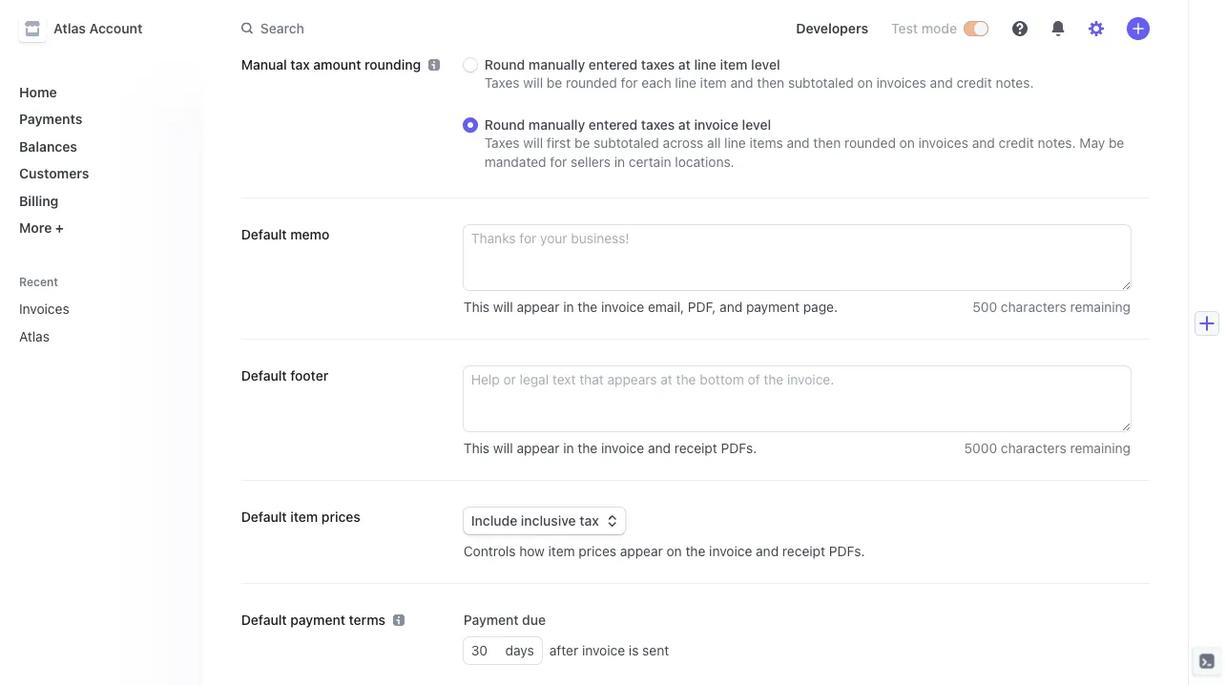 Task type: vqa. For each thing, say whether or not it's contained in the screenshot.
the rightmost THE CONNECTED
no



Task type: describe. For each thing, give the bounding box(es) containing it.
first
[[547, 135, 571, 151]]

atlas account
[[53, 21, 143, 36]]

round manually entered taxes at line item level taxes will be rounded for each line item and then subtotaled on invoices and credit notes.
[[485, 57, 1034, 91]]

after invoice is sent
[[549, 643, 669, 658]]

invoice for email,
[[601, 299, 644, 315]]

invoices for subtotaled
[[876, 75, 926, 91]]

invoices for rounded
[[919, 135, 968, 151]]

email,
[[648, 299, 684, 315]]

how
[[519, 543, 545, 559]]

sellers
[[571, 154, 611, 170]]

for inside round manually entered taxes at invoice level taxes will first be subtotaled across all line items and then rounded on invoices and credit notes. may be mandated for sellers in certain locations.
[[550, 154, 567, 170]]

2 vertical spatial the
[[686, 543, 705, 559]]

certain
[[629, 154, 671, 170]]

payments link
[[11, 104, 188, 135]]

test
[[891, 21, 918, 36]]

0 vertical spatial line
[[694, 57, 716, 73]]

manual tax amount rounding
[[241, 57, 421, 73]]

5000
[[964, 440, 997, 456]]

mode
[[921, 21, 957, 36]]

entered for subtotaled
[[589, 117, 638, 133]]

+
[[55, 220, 64, 236]]

rounding
[[365, 57, 421, 73]]

manually for first
[[528, 117, 585, 133]]

memo
[[290, 227, 329, 242]]

rounded inside round manually entered taxes at line item level taxes will be rounded for each line item and then subtotaled on invoices and credit notes.
[[566, 75, 617, 91]]

Search search field
[[230, 11, 766, 46]]

items
[[750, 135, 783, 151]]

core navigation links element
[[11, 76, 188, 243]]

recent
[[19, 275, 58, 288]]

subtotaled inside round manually entered taxes at invoice level taxes will first be subtotaled across all line items and then rounded on invoices and credit notes. may be mandated for sellers in certain locations.
[[594, 135, 659, 151]]

level inside round manually entered taxes at line item level taxes will be rounded for each line item and then subtotaled on invoices and credit notes.
[[751, 57, 780, 73]]

0 vertical spatial pdfs.
[[721, 440, 757, 456]]

balances
[[19, 138, 77, 154]]

2 horizontal spatial be
[[1109, 135, 1124, 151]]

each
[[642, 75, 671, 91]]

5000 characters remaining
[[964, 440, 1131, 456]]

Default memo text field
[[464, 225, 1131, 290]]

test mode
[[891, 21, 957, 36]]

in for and
[[563, 440, 574, 456]]

at for invoice
[[678, 117, 691, 133]]

due
[[522, 612, 546, 628]]

default footer
[[241, 368, 328, 384]]

then for subtotaled
[[757, 75, 785, 91]]

invoice for level
[[694, 117, 739, 133]]

svg image
[[607, 515, 618, 527]]

remaining for 5000 characters remaining
[[1070, 440, 1131, 456]]

controls
[[464, 543, 516, 559]]

mandated
[[485, 154, 546, 170]]

level inside round manually entered taxes at invoice level taxes will first be subtotaled across all line items and then rounded on invoices and credit notes. may be mandated for sellers in certain locations.
[[742, 117, 771, 133]]

default for default footer
[[241, 368, 287, 384]]

500 characters remaining
[[973, 299, 1131, 315]]

customers
[[19, 166, 89, 181]]

customers link
[[11, 158, 188, 189]]

default for default memo
[[241, 227, 287, 242]]

1 horizontal spatial payment
[[746, 299, 800, 315]]

days button
[[505, 637, 542, 664]]

entered for rounded
[[589, 57, 638, 73]]

taxes for across
[[641, 117, 675, 133]]

payments
[[19, 111, 82, 127]]

line for line
[[675, 75, 696, 91]]

pdf,
[[688, 299, 716, 315]]

will inside round manually entered taxes at invoice level taxes will first be subtotaled across all line items and then rounded on invoices and credit notes. may be mandated for sellers in certain locations.
[[523, 135, 543, 151]]

all
[[707, 135, 721, 151]]

balances link
[[11, 131, 188, 162]]

invoices
[[19, 301, 69, 317]]

manual
[[241, 57, 287, 73]]

home
[[19, 84, 57, 100]]

locations.
[[675, 154, 734, 170]]

the for and
[[578, 440, 598, 456]]

appear for this will appear in the invoice email, pdf, and payment page.
[[517, 299, 560, 315]]

then for rounded
[[813, 135, 841, 151]]

this will appear in the invoice email, pdf, and payment page.
[[464, 299, 838, 315]]

page.
[[803, 299, 838, 315]]

tax inside popup button
[[579, 513, 599, 529]]

0 horizontal spatial tax
[[290, 57, 310, 73]]

inclusive
[[521, 513, 576, 529]]



Task type: locate. For each thing, give the bounding box(es) containing it.
be up first in the left top of the page
[[547, 75, 562, 91]]

0 vertical spatial payment
[[746, 299, 800, 315]]

1 vertical spatial manually
[[528, 117, 585, 133]]

atlas for atlas
[[19, 328, 50, 344]]

2 manually from the top
[[528, 117, 585, 133]]

controls how item prices appear on the invoice and receipt pdfs.
[[464, 543, 865, 559]]

notes. inside round manually entered taxes at line item level taxes will be rounded for each line item and then subtotaled on invoices and credit notes.
[[996, 75, 1034, 91]]

help image
[[1012, 21, 1028, 36]]

characters right 500
[[1001, 299, 1067, 315]]

0 horizontal spatial atlas
[[19, 328, 50, 344]]

credit inside round manually entered taxes at invoice level taxes will first be subtotaled across all line items and then rounded on invoices and credit notes. may be mandated for sellers in certain locations.
[[999, 135, 1034, 151]]

characters right '5000'
[[1001, 440, 1067, 456]]

entered
[[589, 57, 638, 73], [589, 117, 638, 133]]

0 horizontal spatial on
[[667, 543, 682, 559]]

0 vertical spatial round
[[485, 57, 525, 73]]

line up all
[[694, 57, 716, 73]]

this will appear in the invoice and receipt pdfs.
[[464, 440, 757, 456]]

round for taxes
[[485, 57, 525, 73]]

1 at from the top
[[678, 57, 691, 73]]

manually inside round manually entered taxes at invoice level taxes will first be subtotaled across all line items and then rounded on invoices and credit notes. may be mandated for sellers in certain locations.
[[528, 117, 585, 133]]

at inside round manually entered taxes at invoice level taxes will first be subtotaled across all line items and then rounded on invoices and credit notes. may be mandated for sellers in certain locations.
[[678, 117, 691, 133]]

credit for taxes will be rounded for each line item and then subtotaled on invoices and credit notes.
[[957, 75, 992, 91]]

and
[[730, 75, 753, 91], [930, 75, 953, 91], [787, 135, 810, 151], [972, 135, 995, 151], [720, 299, 743, 315], [648, 440, 671, 456], [756, 543, 779, 559]]

manually
[[528, 57, 585, 73], [528, 117, 585, 133]]

0 horizontal spatial subtotaled
[[594, 135, 659, 151]]

1 vertical spatial receipt
[[782, 543, 825, 559]]

subtotaled up the "certain"
[[594, 135, 659, 151]]

then up items
[[757, 75, 785, 91]]

days
[[505, 643, 534, 658]]

1 vertical spatial taxes
[[485, 135, 520, 151]]

then
[[757, 75, 785, 91], [813, 135, 841, 151]]

amount
[[313, 57, 361, 73]]

1 vertical spatial notes.
[[1038, 135, 1076, 151]]

1 vertical spatial entered
[[589, 117, 638, 133]]

level
[[751, 57, 780, 73], [742, 117, 771, 133]]

payment left page.
[[746, 299, 800, 315]]

2 vertical spatial appear
[[620, 543, 663, 559]]

1 vertical spatial prices
[[579, 543, 616, 559]]

0 vertical spatial then
[[757, 75, 785, 91]]

at
[[678, 57, 691, 73], [678, 117, 691, 133]]

0 vertical spatial characters
[[1001, 299, 1067, 315]]

round for will
[[485, 117, 525, 133]]

on inside round manually entered taxes at invoice level taxes will first be subtotaled across all line items and then rounded on invoices and credit notes. may be mandated for sellers in certain locations.
[[899, 135, 915, 151]]

credit down the mode
[[957, 75, 992, 91]]

rounded inside round manually entered taxes at invoice level taxes will first be subtotaled across all line items and then rounded on invoices and credit notes. may be mandated for sellers in certain locations.
[[844, 135, 896, 151]]

notes. left may on the top
[[1038, 135, 1076, 151]]

0 vertical spatial rounded
[[566, 75, 617, 91]]

billing link
[[11, 185, 188, 216]]

1 vertical spatial for
[[550, 154, 567, 170]]

2 taxes from the top
[[641, 117, 675, 133]]

be up sellers on the top
[[574, 135, 590, 151]]

sent
[[642, 643, 669, 658]]

be for subtotaled
[[574, 135, 590, 151]]

appear for this will appear in the invoice and receipt pdfs.
[[517, 440, 560, 456]]

notes. inside round manually entered taxes at invoice level taxes will first be subtotaled across all line items and then rounded on invoices and credit notes. may be mandated for sellers in certain locations.
[[1038, 135, 1076, 151]]

1 vertical spatial appear
[[517, 440, 560, 456]]

1 vertical spatial tax
[[579, 513, 599, 529]]

developers link
[[788, 13, 876, 44]]

1 vertical spatial invoices
[[919, 135, 968, 151]]

0 horizontal spatial credit
[[957, 75, 992, 91]]

1 taxes from the top
[[641, 57, 675, 73]]

on for rounded
[[899, 135, 915, 151]]

default item prices
[[241, 509, 360, 525]]

for left each
[[621, 75, 638, 91]]

1 vertical spatial characters
[[1001, 440, 1067, 456]]

for down first in the left top of the page
[[550, 154, 567, 170]]

receipt
[[674, 440, 717, 456], [782, 543, 825, 559]]

invoice for and
[[601, 440, 644, 456]]

taxes inside round manually entered taxes at invoice level taxes will first be subtotaled across all line items and then rounded on invoices and credit notes. may be mandated for sellers in certain locations.
[[641, 117, 675, 133]]

1 horizontal spatial for
[[621, 75, 638, 91]]

is
[[629, 643, 639, 658]]

1 vertical spatial credit
[[999, 135, 1034, 151]]

2 vertical spatial in
[[563, 440, 574, 456]]

the for email,
[[578, 299, 598, 315]]

manually inside round manually entered taxes at line item level taxes will be rounded for each line item and then subtotaled on invoices and credit notes.
[[528, 57, 585, 73]]

1 horizontal spatial prices
[[579, 543, 616, 559]]

tax right manual
[[290, 57, 310, 73]]

round inside round manually entered taxes at line item level taxes will be rounded for each line item and then subtotaled on invoices and credit notes.
[[485, 57, 525, 73]]

2 vertical spatial on
[[667, 543, 682, 559]]

characters
[[1001, 299, 1067, 315], [1001, 440, 1067, 456]]

1 vertical spatial level
[[742, 117, 771, 133]]

default for default payment terms
[[241, 612, 287, 628]]

item
[[720, 57, 748, 73], [700, 75, 727, 91], [290, 509, 318, 525], [548, 543, 575, 559]]

1 vertical spatial remaining
[[1070, 440, 1131, 456]]

entered inside round manually entered taxes at invoice level taxes will first be subtotaled across all line items and then rounded on invoices and credit notes. may be mandated for sellers in certain locations.
[[589, 117, 638, 133]]

0 horizontal spatial be
[[547, 75, 562, 91]]

account
[[89, 21, 143, 36]]

may
[[1080, 135, 1105, 151]]

0 vertical spatial at
[[678, 57, 691, 73]]

round up mandated
[[485, 117, 525, 133]]

for
[[621, 75, 638, 91], [550, 154, 567, 170]]

at inside round manually entered taxes at line item level taxes will be rounded for each line item and then subtotaled on invoices and credit notes.
[[678, 57, 691, 73]]

Default footer text field
[[464, 366, 1131, 431]]

invoices inside round manually entered taxes at invoice level taxes will first be subtotaled across all line items and then rounded on invoices and credit notes. may be mandated for sellers in certain locations.
[[919, 135, 968, 151]]

then inside round manually entered taxes at invoice level taxes will first be subtotaled across all line items and then rounded on invoices and credit notes. may be mandated for sellers in certain locations.
[[813, 135, 841, 151]]

1 horizontal spatial pdfs.
[[829, 543, 865, 559]]

0 vertical spatial entered
[[589, 57, 638, 73]]

0 vertical spatial taxes
[[641, 57, 675, 73]]

this for this will appear in the invoice email, pdf, and payment page.
[[464, 299, 490, 315]]

atlas
[[53, 21, 86, 36], [19, 328, 50, 344]]

0 vertical spatial credit
[[957, 75, 992, 91]]

credit left may on the top
[[999, 135, 1034, 151]]

more +
[[19, 220, 64, 236]]

atlas for atlas account
[[53, 21, 86, 36]]

payment due
[[464, 612, 546, 628]]

characters for 5000
[[1001, 440, 1067, 456]]

then inside round manually entered taxes at line item level taxes will be rounded for each line item and then subtotaled on invoices and credit notes.
[[757, 75, 785, 91]]

0 horizontal spatial then
[[757, 75, 785, 91]]

notes. for taxes will first be subtotaled across all line items and then rounded on invoices and credit notes. may be mandated for sellers in certain locations.
[[1038, 135, 1076, 151]]

atlas link
[[11, 321, 161, 352]]

1 vertical spatial line
[[675, 75, 696, 91]]

2 horizontal spatial on
[[899, 135, 915, 151]]

0 vertical spatial the
[[578, 299, 598, 315]]

2 taxes from the top
[[485, 135, 520, 151]]

2 this from the top
[[464, 440, 490, 456]]

2 entered from the top
[[589, 117, 638, 133]]

round inside round manually entered taxes at invoice level taxes will first be subtotaled across all line items and then rounded on invoices and credit notes. may be mandated for sellers in certain locations.
[[485, 117, 525, 133]]

0 horizontal spatial pdfs.
[[721, 440, 757, 456]]

default
[[241, 227, 287, 242], [241, 368, 287, 384], [241, 509, 287, 525], [241, 612, 287, 628]]

1 horizontal spatial be
[[574, 135, 590, 151]]

1 vertical spatial on
[[899, 135, 915, 151]]

line inside round manually entered taxes at invoice level taxes will first be subtotaled across all line items and then rounded on invoices and credit notes. may be mandated for sellers in certain locations.
[[724, 135, 746, 151]]

0 vertical spatial notes.
[[996, 75, 1034, 91]]

1 vertical spatial taxes
[[641, 117, 675, 133]]

invoices link
[[11, 293, 161, 324]]

2 characters from the top
[[1001, 440, 1067, 456]]

1 horizontal spatial on
[[857, 75, 873, 91]]

will inside round manually entered taxes at line item level taxes will be rounded for each line item and then subtotaled on invoices and credit notes.
[[523, 75, 543, 91]]

taxes
[[485, 75, 520, 91], [485, 135, 520, 151]]

1 characters from the top
[[1001, 299, 1067, 315]]

search
[[260, 20, 304, 36]]

1 default from the top
[[241, 227, 287, 242]]

1 horizontal spatial tax
[[579, 513, 599, 529]]

1 vertical spatial the
[[578, 440, 598, 456]]

taxes up each
[[641, 57, 675, 73]]

0 vertical spatial subtotaled
[[788, 75, 854, 91]]

be
[[547, 75, 562, 91], [574, 135, 590, 151], [1109, 135, 1124, 151]]

notes.
[[996, 75, 1034, 91], [1038, 135, 1076, 151]]

1 vertical spatial rounded
[[844, 135, 896, 151]]

1 horizontal spatial then
[[813, 135, 841, 151]]

credit
[[957, 75, 992, 91], [999, 135, 1034, 151]]

1 entered from the top
[[589, 57, 638, 73]]

manually down search search field
[[528, 57, 585, 73]]

remaining for 500 characters remaining
[[1070, 299, 1131, 315]]

payment
[[746, 299, 800, 315], [290, 612, 345, 628]]

in for email,
[[563, 299, 574, 315]]

500
[[973, 299, 997, 315]]

1 vertical spatial this
[[464, 440, 490, 456]]

remaining
[[1070, 299, 1131, 315], [1070, 440, 1131, 456]]

atlas account button
[[19, 15, 162, 42]]

characters for 500
[[1001, 299, 1067, 315]]

home link
[[11, 76, 188, 107]]

terms
[[349, 612, 385, 628]]

subtotaled down developers link
[[788, 75, 854, 91]]

taxes inside round manually entered taxes at invoice level taxes will first be subtotaled across all line items and then rounded on invoices and credit notes. may be mandated for sellers in certain locations.
[[485, 135, 520, 151]]

manually for will
[[528, 57, 585, 73]]

1 taxes from the top
[[485, 75, 520, 91]]

include inclusive tax
[[471, 513, 599, 529]]

0 vertical spatial atlas
[[53, 21, 86, 36]]

1 horizontal spatial receipt
[[782, 543, 825, 559]]

round
[[485, 57, 525, 73], [485, 117, 525, 133]]

0 horizontal spatial prices
[[321, 509, 360, 525]]

0 horizontal spatial notes.
[[996, 75, 1034, 91]]

atlas left account in the top left of the page
[[53, 21, 86, 36]]

default for default item prices
[[241, 509, 287, 525]]

round manually entered taxes at invoice level taxes will first be subtotaled across all line items and then rounded on invoices and credit notes. may be mandated for sellers in certain locations.
[[485, 117, 1124, 170]]

0 vertical spatial remaining
[[1070, 299, 1131, 315]]

footer
[[290, 368, 328, 384]]

be right may on the top
[[1109, 135, 1124, 151]]

line
[[694, 57, 716, 73], [675, 75, 696, 91], [724, 135, 746, 151]]

notes. for taxes will be rounded for each line item and then subtotaled on invoices and credit notes.
[[996, 75, 1034, 91]]

2 default from the top
[[241, 368, 287, 384]]

invoice
[[694, 117, 739, 133], [601, 299, 644, 315], [601, 440, 644, 456], [709, 543, 752, 559], [582, 643, 625, 658]]

payment left terms
[[290, 612, 345, 628]]

0 vertical spatial appear
[[517, 299, 560, 315]]

manually up first in the left top of the page
[[528, 117, 585, 133]]

after
[[549, 643, 578, 658]]

1 horizontal spatial atlas
[[53, 21, 86, 36]]

0 horizontal spatial receipt
[[674, 440, 717, 456]]

invoice inside round manually entered taxes at invoice level taxes will first be subtotaled across all line items and then rounded on invoices and credit notes. may be mandated for sellers in certain locations.
[[694, 117, 739, 133]]

0 horizontal spatial payment
[[290, 612, 345, 628]]

2 remaining from the top
[[1070, 440, 1131, 456]]

0 vertical spatial receipt
[[674, 440, 717, 456]]

entered inside round manually entered taxes at line item level taxes will be rounded for each line item and then subtotaled on invoices and credit notes.
[[589, 57, 638, 73]]

credit inside round manually entered taxes at line item level taxes will be rounded for each line item and then subtotaled on invoices and credit notes.
[[957, 75, 992, 91]]

across
[[663, 135, 703, 151]]

credit for taxes will first be subtotaled across all line items and then rounded on invoices and credit notes. may be mandated for sellers in certain locations.
[[999, 135, 1034, 151]]

on inside round manually entered taxes at line item level taxes will be rounded for each line item and then subtotaled on invoices and credit notes.
[[857, 75, 873, 91]]

1 horizontal spatial notes.
[[1038, 135, 1076, 151]]

subtotaled inside round manually entered taxes at line item level taxes will be rounded for each line item and then subtotaled on invoices and credit notes.
[[788, 75, 854, 91]]

0 horizontal spatial for
[[550, 154, 567, 170]]

recent element
[[0, 293, 203, 352]]

developers
[[796, 21, 868, 36]]

after invoice is sent text field
[[464, 637, 505, 664]]

Search text field
[[230, 11, 766, 46]]

prices
[[321, 509, 360, 525], [579, 543, 616, 559]]

2 round from the top
[[485, 117, 525, 133]]

1 vertical spatial in
[[563, 299, 574, 315]]

taxes
[[641, 57, 675, 73], [641, 117, 675, 133]]

be inside round manually entered taxes at line item level taxes will be rounded for each line item and then subtotaled on invoices and credit notes.
[[547, 75, 562, 91]]

0 vertical spatial for
[[621, 75, 638, 91]]

1 remaining from the top
[[1070, 299, 1131, 315]]

taxes inside round manually entered taxes at line item level taxes will be rounded for each line item and then subtotaled on invoices and credit notes.
[[485, 75, 520, 91]]

taxes down search text field
[[485, 75, 520, 91]]

rounded
[[566, 75, 617, 91], [844, 135, 896, 151]]

invoices inside round manually entered taxes at line item level taxes will be rounded for each line item and then subtotaled on invoices and credit notes.
[[876, 75, 926, 91]]

1 horizontal spatial rounded
[[844, 135, 896, 151]]

notes. down the help 'icon'
[[996, 75, 1034, 91]]

default payment terms
[[241, 612, 385, 628]]

atlas inside button
[[53, 21, 86, 36]]

1 vertical spatial pdfs.
[[829, 543, 865, 559]]

atlas down invoices
[[19, 328, 50, 344]]

recent navigation links element
[[0, 266, 203, 352]]

at for line
[[678, 57, 691, 73]]

in
[[614, 154, 625, 170], [563, 299, 574, 315], [563, 440, 574, 456]]

tax
[[290, 57, 310, 73], [579, 513, 599, 529]]

1 vertical spatial round
[[485, 117, 525, 133]]

1 vertical spatial then
[[813, 135, 841, 151]]

taxes up mandated
[[485, 135, 520, 151]]

tax left the svg image
[[579, 513, 599, 529]]

0 vertical spatial taxes
[[485, 75, 520, 91]]

2 vertical spatial line
[[724, 135, 746, 151]]

be for rounded
[[547, 75, 562, 91]]

2 at from the top
[[678, 117, 691, 133]]

line right each
[[675, 75, 696, 91]]

billing
[[19, 193, 59, 208]]

taxes inside round manually entered taxes at line item level taxes will be rounded for each line item and then subtotaled on invoices and credit notes.
[[641, 57, 675, 73]]

atlas inside recent element
[[19, 328, 50, 344]]

1 vertical spatial subtotaled
[[594, 135, 659, 151]]

taxes for for
[[641, 57, 675, 73]]

appear
[[517, 299, 560, 315], [517, 440, 560, 456], [620, 543, 663, 559]]

then right items
[[813, 135, 841, 151]]

line right all
[[724, 135, 746, 151]]

0 vertical spatial on
[[857, 75, 873, 91]]

0 vertical spatial invoices
[[876, 75, 926, 91]]

0 vertical spatial prices
[[321, 509, 360, 525]]

this
[[464, 299, 490, 315], [464, 440, 490, 456]]

default memo
[[241, 227, 329, 242]]

1 manually from the top
[[528, 57, 585, 73]]

more
[[19, 220, 52, 236]]

3 default from the top
[[241, 509, 287, 525]]

for inside round manually entered taxes at line item level taxes will be rounded for each line item and then subtotaled on invoices and credit notes.
[[621, 75, 638, 91]]

on for subtotaled
[[857, 75, 873, 91]]

1 horizontal spatial credit
[[999, 135, 1034, 151]]

line for invoice
[[724, 135, 746, 151]]

this for this will appear in the invoice and receipt pdfs.
[[464, 440, 490, 456]]

payment
[[464, 612, 519, 628]]

1 round from the top
[[485, 57, 525, 73]]

invoices
[[876, 75, 926, 91], [919, 135, 968, 151]]

the
[[578, 299, 598, 315], [578, 440, 598, 456], [686, 543, 705, 559]]

pdfs.
[[721, 440, 757, 456], [829, 543, 865, 559]]

in inside round manually entered taxes at invoice level taxes will first be subtotaled across all line items and then rounded on invoices and credit notes. may be mandated for sellers in certain locations.
[[614, 154, 625, 170]]

include
[[471, 513, 517, 529]]

0 horizontal spatial rounded
[[566, 75, 617, 91]]

1 this from the top
[[464, 299, 490, 315]]

round down search search field
[[485, 57, 525, 73]]

1 vertical spatial atlas
[[19, 328, 50, 344]]

on
[[857, 75, 873, 91], [899, 135, 915, 151], [667, 543, 682, 559]]

1 vertical spatial payment
[[290, 612, 345, 628]]

subtotaled
[[788, 75, 854, 91], [594, 135, 659, 151]]

0 vertical spatial tax
[[290, 57, 310, 73]]

taxes up across
[[641, 117, 675, 133]]

1 horizontal spatial subtotaled
[[788, 75, 854, 91]]

4 default from the top
[[241, 612, 287, 628]]

0 vertical spatial this
[[464, 299, 490, 315]]

0 vertical spatial level
[[751, 57, 780, 73]]

0 vertical spatial in
[[614, 154, 625, 170]]

1 vertical spatial at
[[678, 117, 691, 133]]

0 vertical spatial manually
[[528, 57, 585, 73]]

settings image
[[1089, 21, 1104, 36]]

include inclusive tax button
[[464, 508, 626, 534]]

will
[[523, 75, 543, 91], [523, 135, 543, 151], [493, 299, 513, 315], [493, 440, 513, 456]]



